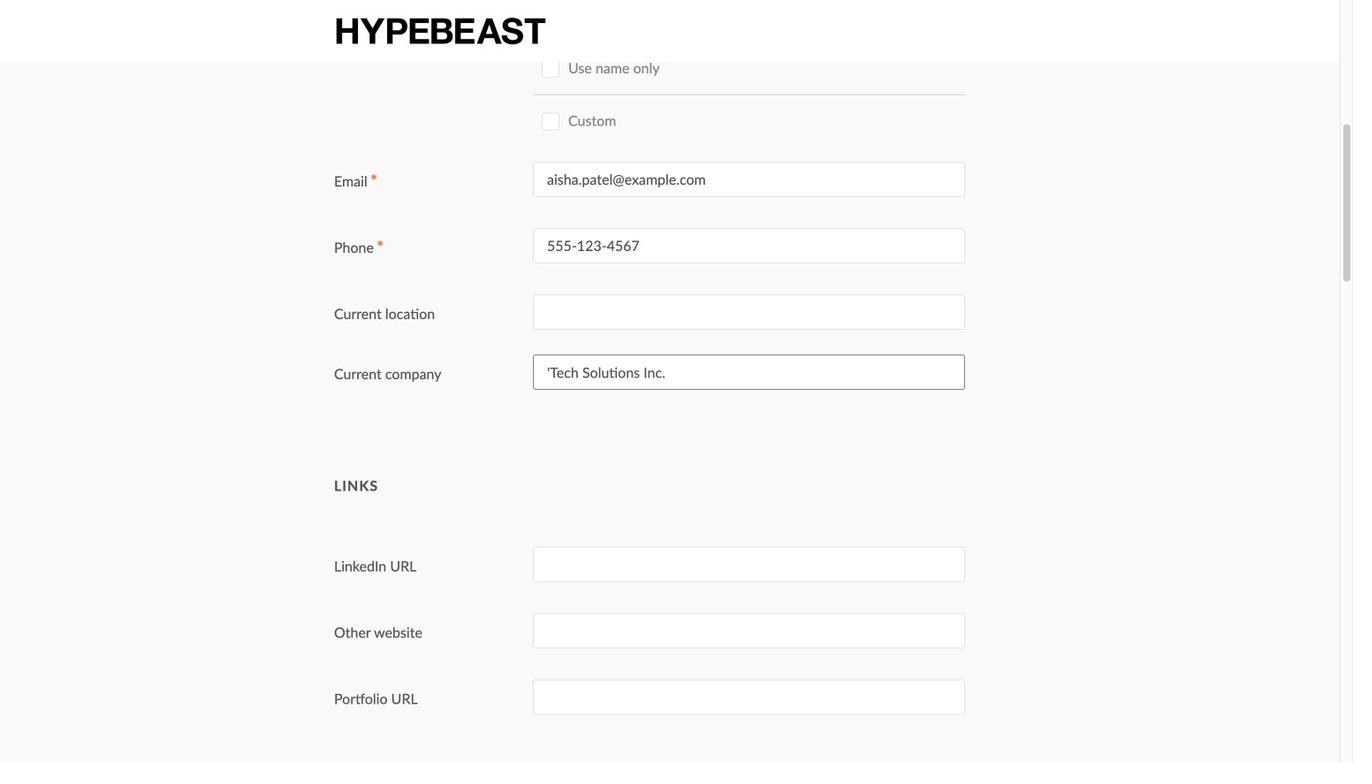 Task type: describe. For each thing, give the bounding box(es) containing it.
hypebeast logo image
[[334, 15, 548, 46]]



Task type: locate. For each thing, give the bounding box(es) containing it.
None text field
[[533, 228, 965, 263], [533, 294, 965, 330], [533, 547, 965, 582], [533, 679, 965, 715], [533, 228, 965, 263], [533, 294, 965, 330], [533, 547, 965, 582], [533, 679, 965, 715]]

None checkbox
[[673, 1, 691, 18], [811, 1, 829, 18], [673, 1, 691, 18], [811, 1, 829, 18]]

None email field
[[533, 162, 965, 197]]

None text field
[[533, 355, 965, 390], [533, 613, 965, 649], [533, 355, 965, 390], [533, 613, 965, 649]]

None checkbox
[[542, 1, 560, 18], [542, 60, 560, 78], [542, 113, 560, 130], [542, 1, 560, 18], [542, 60, 560, 78], [542, 113, 560, 130]]



